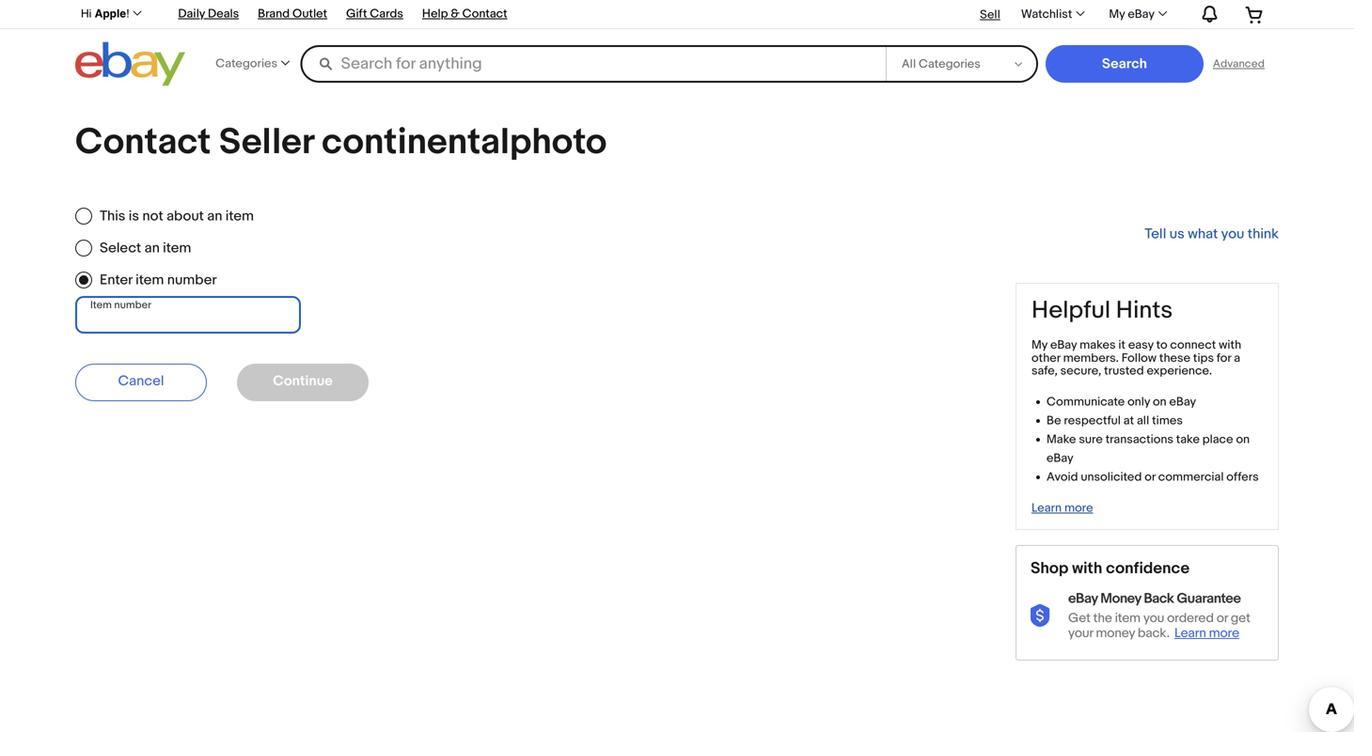 Task type: locate. For each thing, give the bounding box(es) containing it.
an right the about
[[207, 208, 222, 225]]

item
[[226, 208, 254, 225], [163, 240, 191, 257], [136, 272, 164, 289], [1116, 611, 1141, 627]]

1 horizontal spatial an
[[207, 208, 222, 225]]

get
[[1231, 611, 1251, 627]]

at
[[1124, 414, 1135, 429]]

this
[[100, 208, 126, 225]]

1 horizontal spatial learn more link
[[1175, 626, 1245, 642]]

a
[[1235, 351, 1241, 366]]

0 vertical spatial contact
[[463, 7, 508, 21]]

None text field
[[75, 296, 301, 334]]

continue link
[[237, 364, 369, 402]]

1 horizontal spatial you
[[1222, 226, 1245, 243]]

ebay up secure,
[[1051, 338, 1078, 353]]

0 vertical spatial an
[[207, 208, 222, 225]]

1 horizontal spatial learn more
[[1175, 626, 1240, 642]]

or inside get the item you ordered or get your money back.
[[1217, 611, 1229, 627]]

these
[[1160, 351, 1191, 366]]

0 vertical spatial or
[[1145, 470, 1156, 485]]

shop with confidence
[[1031, 559, 1190, 579]]

apple
[[95, 7, 126, 20]]

tell
[[1145, 226, 1167, 243]]

0 horizontal spatial you
[[1144, 611, 1165, 627]]

cards
[[370, 7, 404, 21]]

0 vertical spatial learn more link
[[1032, 502, 1094, 516]]

tell us what you think link
[[1145, 226, 1280, 243]]

or
[[1145, 470, 1156, 485], [1217, 611, 1229, 627]]

learn more link down guarantee
[[1175, 626, 1245, 642]]

contact right &
[[463, 7, 508, 21]]

learn
[[1032, 502, 1062, 516], [1175, 626, 1207, 642]]

on
[[1154, 395, 1167, 410], [1237, 433, 1251, 447]]

1 vertical spatial with
[[1073, 559, 1103, 579]]

with right tips
[[1220, 338, 1242, 353]]

0 vertical spatial more
[[1065, 502, 1094, 516]]

0 horizontal spatial or
[[1145, 470, 1156, 485]]

guarantee
[[1177, 591, 1242, 608]]

this is not about an item
[[100, 208, 254, 225]]

continue
[[273, 373, 333, 390]]

an
[[207, 208, 222, 225], [145, 240, 160, 257]]

my ebay makes it easy to connect with other members. follow these tips for a safe, secure, trusted experience.
[[1032, 338, 1242, 379]]

0 horizontal spatial an
[[145, 240, 160, 257]]

you inside get the item you ordered or get your money back.
[[1144, 611, 1165, 627]]

my ebay link
[[1099, 3, 1176, 26]]

gift cards link
[[346, 4, 404, 26]]

my up safe,
[[1032, 338, 1048, 353]]

0 vertical spatial with
[[1220, 338, 1242, 353]]

take
[[1177, 433, 1201, 447]]

my inside account navigation
[[1110, 7, 1126, 22]]

1 horizontal spatial contact
[[463, 7, 508, 21]]

0 horizontal spatial learn more
[[1032, 502, 1094, 516]]

your
[[1069, 626, 1094, 642]]

None submit
[[1046, 45, 1204, 83]]

hi
[[81, 7, 92, 20]]

1 horizontal spatial with
[[1220, 338, 1242, 353]]

an right select
[[145, 240, 160, 257]]

select
[[100, 240, 141, 257]]

1 vertical spatial learn more
[[1175, 626, 1240, 642]]

advanced
[[1214, 57, 1266, 71]]

my ebay
[[1110, 7, 1155, 22]]

or left get
[[1217, 611, 1229, 627]]

commercial
[[1159, 470, 1225, 485]]

0 vertical spatial on
[[1154, 395, 1167, 410]]

members.
[[1064, 351, 1120, 366]]

banner containing daily deals
[[71, 0, 1280, 91]]

ebay left notifications "icon"
[[1128, 7, 1155, 22]]

learn down 'avoid'
[[1032, 502, 1062, 516]]

you for item
[[1144, 611, 1165, 627]]

your shopping cart image
[[1245, 5, 1266, 23]]

1 horizontal spatial my
[[1110, 7, 1126, 22]]

1 vertical spatial an
[[145, 240, 160, 257]]

outlet
[[293, 7, 328, 21]]

with
[[1220, 338, 1242, 353], [1073, 559, 1103, 579]]

0 vertical spatial learn more
[[1032, 502, 1094, 516]]

0 horizontal spatial with
[[1073, 559, 1103, 579]]

item down money
[[1116, 611, 1141, 627]]

0 vertical spatial my
[[1110, 7, 1126, 22]]

1 vertical spatial more
[[1210, 626, 1240, 642]]

on right place
[[1237, 433, 1251, 447]]

1 vertical spatial learn
[[1175, 626, 1207, 642]]

brand outlet link
[[258, 4, 328, 26]]

you down ebay money back guarantee
[[1144, 611, 1165, 627]]

0 horizontal spatial on
[[1154, 395, 1167, 410]]

brand outlet
[[258, 7, 328, 21]]

watchlist link
[[1011, 3, 1094, 26]]

learn more down 'avoid'
[[1032, 502, 1094, 516]]

you right what
[[1222, 226, 1245, 243]]

help & contact
[[422, 7, 508, 21]]

0 vertical spatial you
[[1222, 226, 1245, 243]]

0 vertical spatial learn
[[1032, 502, 1062, 516]]

my for my ebay makes it easy to connect with other members. follow these tips for a safe, secure, trusted experience.
[[1032, 338, 1048, 353]]

follow
[[1122, 351, 1157, 366]]

seller
[[219, 121, 314, 165]]

1 horizontal spatial on
[[1237, 433, 1251, 447]]

ebay up times
[[1170, 395, 1197, 410]]

1 horizontal spatial more
[[1210, 626, 1240, 642]]

or right unsolicited
[[1145, 470, 1156, 485]]

1 vertical spatial you
[[1144, 611, 1165, 627]]

ebay
[[1128, 7, 1155, 22], [1051, 338, 1078, 353], [1170, 395, 1197, 410], [1047, 452, 1074, 466], [1069, 591, 1098, 608]]

daily deals
[[178, 7, 239, 21]]

1 vertical spatial contact
[[75, 121, 211, 165]]

on up times
[[1154, 395, 1167, 410]]

1 vertical spatial my
[[1032, 338, 1048, 353]]

enter item number
[[100, 272, 217, 289]]

respectful
[[1065, 414, 1121, 429]]

my right "watchlist" link
[[1110, 7, 1126, 22]]

confidence
[[1107, 559, 1190, 579]]

banner
[[71, 0, 1280, 91]]

my inside my ebay makes it easy to connect with other members. follow these tips for a safe, secure, trusted experience.
[[1032, 338, 1048, 353]]

learn more link down 'avoid'
[[1032, 502, 1094, 516]]

more down guarantee
[[1210, 626, 1240, 642]]

0 horizontal spatial contact
[[75, 121, 211, 165]]

learn more down guarantee
[[1175, 626, 1240, 642]]

offers
[[1227, 470, 1260, 485]]

1 horizontal spatial or
[[1217, 611, 1229, 627]]

tell us what you think
[[1145, 226, 1280, 243]]

you
[[1222, 226, 1245, 243], [1144, 611, 1165, 627]]

learn right back. at bottom right
[[1175, 626, 1207, 642]]

1 vertical spatial or
[[1217, 611, 1229, 627]]

times
[[1153, 414, 1184, 429]]

more down 'avoid'
[[1065, 502, 1094, 516]]

helpful
[[1032, 296, 1111, 326]]

item down select an item
[[136, 272, 164, 289]]

notifications image
[[1199, 5, 1220, 24]]

0 horizontal spatial learn
[[1032, 502, 1062, 516]]

0 horizontal spatial my
[[1032, 338, 1048, 353]]

0 horizontal spatial learn more link
[[1032, 502, 1094, 516]]

contact up is
[[75, 121, 211, 165]]

back
[[1144, 591, 1175, 608]]

is
[[129, 208, 139, 225]]

with right shop
[[1073, 559, 1103, 579]]

communicate only on ebay be respectful at all times make sure transactions take place on ebay avoid unsolicited or commercial offers
[[1047, 395, 1260, 485]]

easy
[[1129, 338, 1154, 353]]

contact
[[463, 7, 508, 21], [75, 121, 211, 165]]



Task type: vqa. For each thing, say whether or not it's contained in the screenshot.
Tell
yes



Task type: describe. For each thing, give the bounding box(es) containing it.
get the item you ordered or get your money back.
[[1069, 611, 1251, 642]]

back.
[[1138, 626, 1170, 642]]

help & contact link
[[422, 4, 508, 26]]

enter
[[100, 272, 132, 289]]

&
[[451, 7, 460, 21]]

for
[[1217, 351, 1232, 366]]

Search for anything text field
[[304, 47, 883, 81]]

all
[[1138, 414, 1150, 429]]

get
[[1069, 611, 1091, 627]]

help
[[422, 7, 448, 21]]

tips
[[1194, 351, 1215, 366]]

categories
[[216, 56, 278, 71]]

transactions
[[1106, 433, 1174, 447]]

unsolicited
[[1081, 470, 1143, 485]]

1 vertical spatial learn more link
[[1175, 626, 1245, 642]]

be
[[1047, 414, 1062, 429]]

what
[[1188, 226, 1219, 243]]

experience.
[[1147, 364, 1213, 379]]

!
[[126, 7, 129, 20]]

cancel
[[118, 373, 164, 390]]

sell
[[981, 7, 1001, 22]]

daily deals link
[[178, 4, 239, 26]]

item right the about
[[226, 208, 254, 225]]

avoid
[[1047, 470, 1079, 485]]

account navigation
[[71, 0, 1280, 29]]

item down this is not about an item
[[163, 240, 191, 257]]

helpful hints
[[1032, 296, 1174, 326]]

contact inside "link"
[[463, 7, 508, 21]]

it
[[1119, 338, 1126, 353]]

makes
[[1080, 338, 1116, 353]]

select an item
[[100, 240, 191, 257]]

0 horizontal spatial more
[[1065, 502, 1094, 516]]

daily
[[178, 7, 205, 21]]

ebay inside my ebay makes it easy to connect with other members. follow these tips for a safe, secure, trusted experience.
[[1051, 338, 1078, 353]]

communicate
[[1047, 395, 1126, 410]]

or inside communicate only on ebay be respectful at all times make sure transactions take place on ebay avoid unsolicited or commercial offers
[[1145, 470, 1156, 485]]

ebay money back guarantee
[[1069, 591, 1242, 608]]

gift
[[346, 7, 367, 21]]

safe,
[[1032, 364, 1058, 379]]

us
[[1170, 226, 1185, 243]]

my for my ebay
[[1110, 7, 1126, 22]]

gift cards
[[346, 7, 404, 21]]

place
[[1203, 433, 1234, 447]]

the
[[1094, 611, 1113, 627]]

other
[[1032, 351, 1061, 366]]

cancel link
[[75, 364, 207, 402]]

make
[[1047, 433, 1077, 447]]

to
[[1157, 338, 1168, 353]]

ebay home image
[[75, 41, 185, 87]]

trusted
[[1105, 364, 1145, 379]]

item inside get the item you ordered or get your money back.
[[1116, 611, 1141, 627]]

ebay up get
[[1069, 591, 1098, 608]]

continentalphoto
[[322, 121, 607, 165]]

money
[[1097, 626, 1136, 642]]

hints
[[1117, 296, 1174, 326]]

categories button
[[210, 44, 296, 84]]

sure
[[1080, 433, 1104, 447]]

advanced link
[[1204, 45, 1275, 83]]

1 horizontal spatial learn
[[1175, 626, 1207, 642]]

watchlist
[[1022, 7, 1073, 22]]

secure,
[[1061, 364, 1102, 379]]

ebay inside account navigation
[[1128, 7, 1155, 22]]

hi apple !
[[81, 7, 129, 20]]

1 vertical spatial on
[[1237, 433, 1251, 447]]

with inside my ebay makes it easy to connect with other members. follow these tips for a safe, secure, trusted experience.
[[1220, 338, 1242, 353]]

only
[[1128, 395, 1151, 410]]

money
[[1101, 591, 1142, 608]]

think
[[1248, 226, 1280, 243]]

with details__icon image
[[1031, 605, 1054, 627]]

connect
[[1171, 338, 1217, 353]]

brand
[[258, 7, 290, 21]]

shop
[[1031, 559, 1069, 579]]

number
[[167, 272, 217, 289]]

ebay down make
[[1047, 452, 1074, 466]]

contact seller continentalphoto
[[75, 121, 607, 165]]

deals
[[208, 7, 239, 21]]

ordered
[[1168, 611, 1215, 627]]

about
[[167, 208, 204, 225]]

not
[[142, 208, 163, 225]]

you for what
[[1222, 226, 1245, 243]]

sell link
[[972, 7, 1009, 22]]



